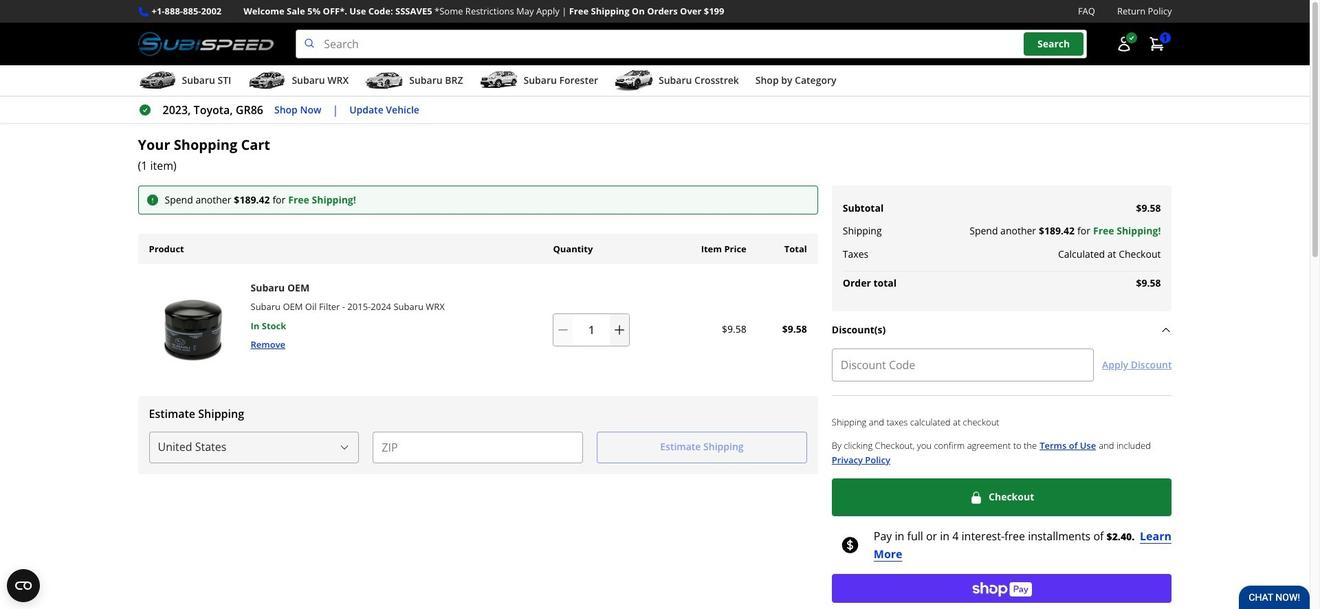 Task type: locate. For each thing, give the bounding box(es) containing it.
Discount Code field
[[832, 349, 1094, 382]]

None number field
[[553, 313, 630, 346]]

subispeed logo image
[[138, 30, 274, 59]]

sub15208aa170 oem subaru oil filter - 2015-2020 wrx, image
[[143, 280, 242, 379]]

a subaru brz thumbnail image image
[[365, 70, 404, 91]]

open widget image
[[7, 569, 40, 602]]

increment image
[[613, 323, 627, 337]]

a subaru forester thumbnail image image
[[480, 70, 518, 91]]

buy with shop pay image
[[972, 581, 1032, 597]]



Task type: vqa. For each thing, say whether or not it's contained in the screenshot.
a subaru WRX Thumbnail Image
yes



Task type: describe. For each thing, give the bounding box(es) containing it.
decrement image
[[557, 323, 570, 337]]

Zip text field
[[373, 432, 583, 463]]

a subaru wrx thumbnail image image
[[248, 70, 286, 91]]

Country Select button
[[149, 432, 359, 463]]

country select image
[[339, 442, 350, 453]]

a subaru sti thumbnail image image
[[138, 70, 176, 91]]

button image
[[1116, 36, 1132, 52]]

search input field
[[296, 30, 1087, 59]]

a subaru crosstrek thumbnail image image
[[615, 70, 653, 91]]



